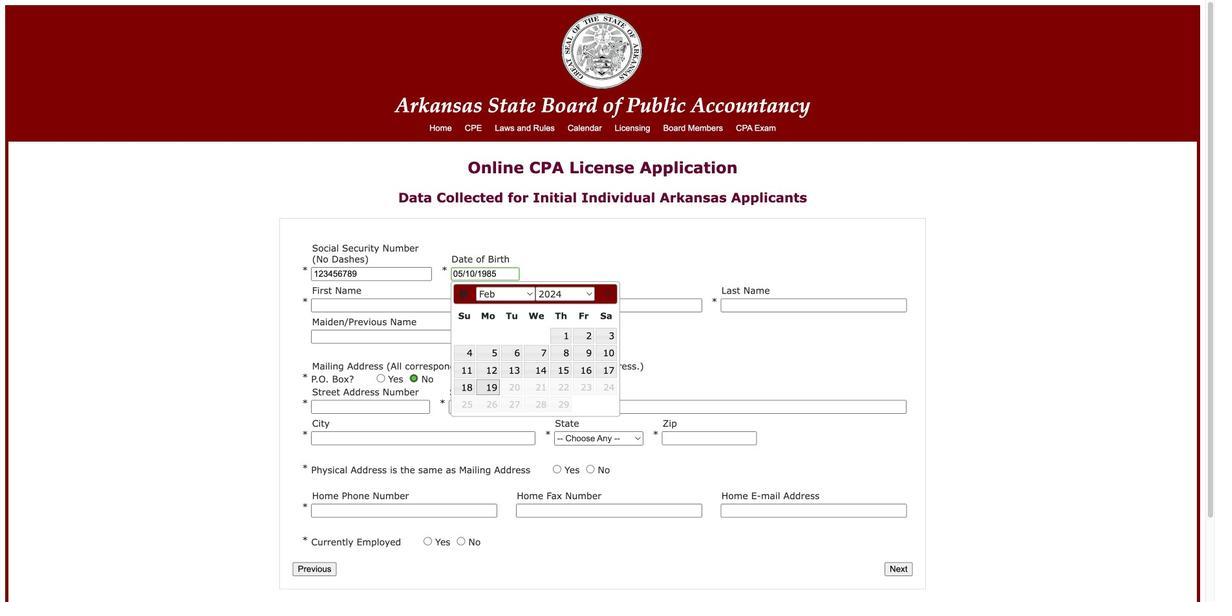 Task type: describe. For each thing, give the bounding box(es) containing it.
asbpa state seal image
[[557, 8, 649, 95]]



Task type: locate. For each thing, give the bounding box(es) containing it.
None button
[[293, 563, 337, 576]]

None text field
[[311, 267, 432, 281], [311, 299, 498, 312], [662, 431, 757, 445], [311, 504, 498, 518], [516, 504, 702, 518], [721, 504, 907, 518], [311, 267, 432, 281], [311, 299, 498, 312], [662, 431, 757, 445], [311, 504, 498, 518], [516, 504, 702, 518], [721, 504, 907, 518]]

None text field
[[451, 267, 520, 281], [516, 299, 702, 312], [721, 299, 907, 312], [311, 330, 498, 344], [516, 330, 611, 344], [311, 400, 430, 414], [449, 400, 907, 414], [311, 431, 536, 445], [451, 267, 520, 281], [516, 299, 702, 312], [721, 299, 907, 312], [311, 330, 498, 344], [516, 330, 611, 344], [311, 400, 430, 414], [449, 400, 907, 414], [311, 431, 536, 445]]

None radio
[[377, 374, 385, 383], [410, 374, 418, 383], [553, 465, 562, 474], [424, 537, 432, 546], [377, 374, 385, 383], [410, 374, 418, 383], [553, 465, 562, 474], [424, 537, 432, 546]]

None radio
[[586, 465, 595, 474], [457, 537, 465, 546], [586, 465, 595, 474], [457, 537, 465, 546]]

None submit
[[885, 563, 913, 576]]



